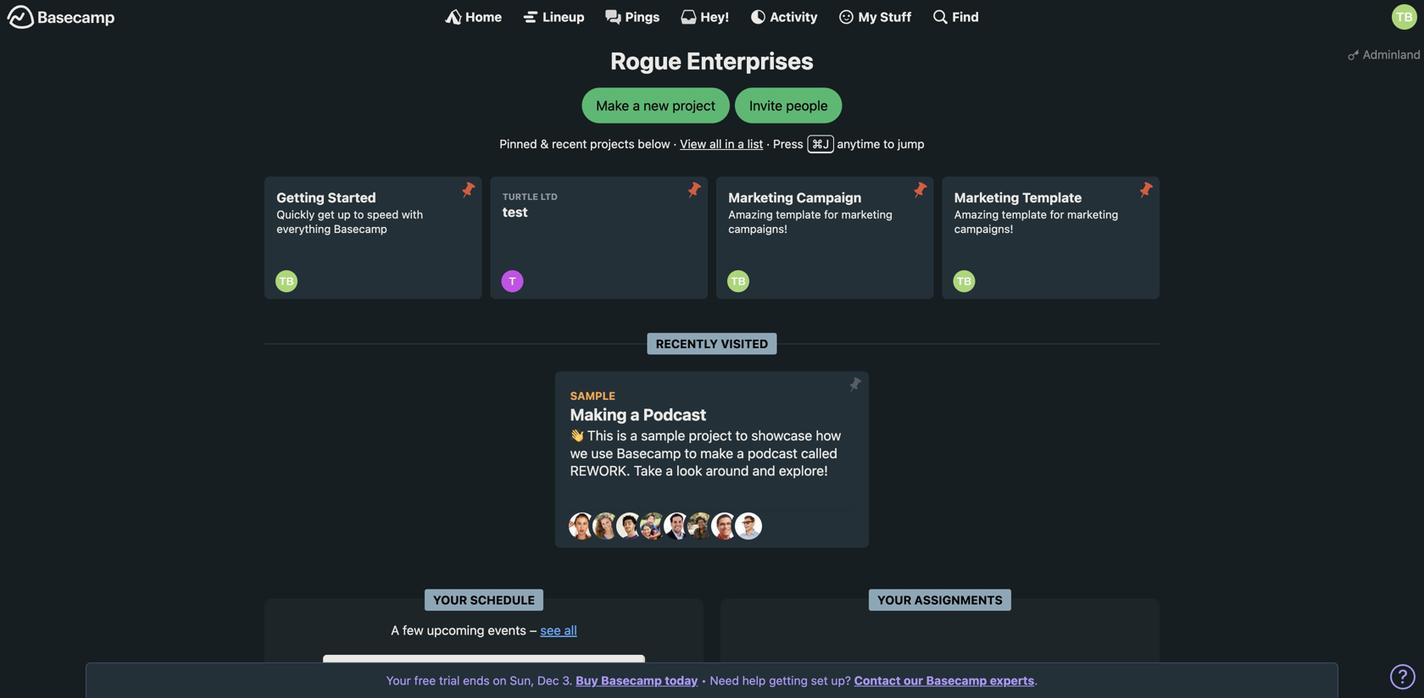 Task type: describe. For each thing, give the bounding box(es) containing it.
•
[[702, 674, 707, 688]]

stuff
[[881, 9, 912, 24]]

· press
[[767, 137, 804, 151]]

getting
[[277, 190, 325, 206]]

adminland link
[[1345, 42, 1425, 67]]

recently
[[656, 337, 718, 351]]

victor cooper image
[[735, 513, 762, 540]]

my stuff button
[[838, 8, 912, 25]]

list
[[748, 137, 764, 151]]

view all in a list link
[[680, 137, 764, 151]]

tue
[[429, 686, 447, 697]]

around
[[706, 463, 749, 479]]

–
[[530, 623, 537, 638]]

home link
[[445, 8, 502, 25]]

template for template
[[1002, 208, 1047, 221]]

2 · from the left
[[767, 137, 770, 151]]

dec
[[538, 674, 559, 688]]

help
[[743, 674, 766, 688]]

.
[[1035, 674, 1038, 688]]

look
[[677, 463, 703, 479]]

to inside getting started quickly get up to speed with everything basecamp
[[354, 208, 364, 221]]

👋
[[570, 428, 584, 444]]

invite
[[750, 98, 783, 114]]

speed
[[367, 208, 399, 221]]

my stuff
[[859, 9, 912, 24]]

sample
[[570, 390, 616, 402]]

nicole katz image
[[688, 513, 715, 540]]

see all link
[[541, 623, 577, 638]]

jump
[[898, 137, 925, 151]]

⌘
[[813, 137, 823, 151]]

0 horizontal spatial your
[[386, 674, 411, 688]]

a up around
[[737, 446, 745, 462]]

basecamp right buy
[[601, 674, 662, 688]]

turtle ltd test
[[503, 192, 558, 220]]

below
[[638, 137, 671, 151]]

find
[[953, 9, 979, 24]]

with
[[402, 208, 423, 221]]

make
[[701, 446, 734, 462]]

project inside sample making a podcast 👋 this is a sample project to showcase how we use basecamp to make a podcast called rework. take a look around and explore!
[[689, 428, 732, 444]]

find button
[[932, 8, 979, 25]]

template for campaign
[[776, 208, 821, 221]]

thu
[[520, 686, 540, 697]]

basecamp inside getting started quickly get up to speed with everything basecamp
[[334, 223, 387, 235]]

how
[[816, 428, 842, 444]]

getting started quickly get up to speed with everything basecamp
[[277, 190, 423, 235]]

j
[[823, 137, 830, 151]]

enterprises
[[687, 47, 814, 75]]

contact
[[855, 674, 901, 688]]

events
[[488, 623, 527, 638]]

mon
[[382, 686, 404, 697]]

hey!
[[701, 9, 730, 24]]

buy basecamp today link
[[576, 674, 698, 688]]

pinned
[[500, 137, 537, 151]]

a left 'new'
[[633, 98, 640, 114]]

your free trial ends on sun, dec  3. buy basecamp today • need help getting set up? contact our basecamp experts .
[[386, 674, 1038, 688]]

podcast
[[748, 446, 798, 462]]

your for your assignments
[[878, 594, 912, 607]]

is
[[617, 428, 627, 444]]

marketing for campaign
[[842, 208, 893, 221]]

switch accounts image
[[7, 4, 115, 31]]

use
[[591, 446, 613, 462]]

to up podcast
[[736, 428, 748, 444]]

in
[[725, 137, 735, 151]]

1 vertical spatial all
[[565, 623, 577, 638]]

marketing template amazing template for marketing campaigns!
[[955, 190, 1119, 235]]

sat
[[613, 686, 630, 697]]

sample
[[641, 428, 686, 444]]

campaigns! for marketing template
[[955, 223, 1014, 235]]

quickly
[[277, 208, 315, 221]]

basecamp right the our
[[927, 674, 987, 688]]

amazing for marketing campaign
[[729, 208, 773, 221]]

test
[[503, 204, 528, 220]]

to left jump
[[884, 137, 895, 151]]

tim burton image for marketing
[[954, 271, 976, 293]]

marketing for marketing template
[[955, 190, 1020, 206]]

invite people link
[[735, 88, 843, 123]]

sample making a podcast 👋 this is a sample project to showcase how we use basecamp to make a podcast called rework. take a look around and explore!
[[570, 390, 842, 479]]

november
[[454, 665, 515, 679]]

marketing for template
[[1068, 208, 1119, 221]]

recent
[[552, 137, 587, 151]]

and
[[753, 463, 776, 479]]

marketing campaign amazing template for marketing campaigns!
[[729, 190, 893, 235]]

making
[[570, 405, 627, 424]]

get
[[318, 208, 335, 221]]

upcoming
[[427, 623, 485, 638]]

pings
[[626, 9, 660, 24]]

rogue enterprises
[[611, 47, 814, 75]]

pinned & recent projects below · view all in a list
[[500, 137, 764, 151]]

called
[[801, 446, 838, 462]]

new
[[644, 98, 669, 114]]

few
[[403, 623, 424, 638]]

fri
[[569, 686, 583, 697]]

pings button
[[605, 8, 660, 25]]



Task type: locate. For each thing, give the bounding box(es) containing it.
press
[[773, 137, 804, 151]]

1 horizontal spatial amazing
[[955, 208, 999, 221]]

make a new project link
[[582, 88, 730, 123]]

marketing down template
[[1068, 208, 1119, 221]]

hey! button
[[681, 8, 730, 25]]

1 marketing from the left
[[842, 208, 893, 221]]

my
[[859, 9, 878, 24]]

1 horizontal spatial tim burton image
[[1393, 4, 1418, 30]]

contact our basecamp experts link
[[855, 674, 1035, 688]]

jared davis image
[[617, 513, 644, 540]]

⌘ j anytime to jump
[[813, 137, 925, 151]]

0 vertical spatial project
[[673, 98, 716, 114]]

1 marketing from the left
[[729, 190, 794, 206]]

jennifer young image
[[640, 513, 667, 540]]

for for marketing template
[[1050, 208, 1065, 221]]

marketing down campaign
[[842, 208, 893, 221]]

up
[[338, 208, 351, 221]]

amazing inside marketing template amazing template for marketing campaigns!
[[955, 208, 999, 221]]

getting
[[769, 674, 808, 688]]

marketing inside marketing template amazing template for marketing campaigns!
[[955, 190, 1020, 206]]

to
[[884, 137, 895, 151], [354, 208, 364, 221], [736, 428, 748, 444], [685, 446, 697, 462]]

lineup
[[543, 9, 585, 24]]

· left the 'view'
[[674, 137, 677, 151]]

our
[[904, 674, 924, 688]]

0 vertical spatial all
[[710, 137, 722, 151]]

sun,
[[510, 674, 534, 688]]

tim burton image
[[1393, 4, 1418, 30], [728, 271, 750, 293]]

marketing
[[729, 190, 794, 206], [955, 190, 1020, 206]]

your up the upcoming
[[433, 594, 467, 607]]

1 amazing from the left
[[729, 208, 773, 221]]

home
[[466, 9, 502, 24]]

0 vertical spatial tim burton image
[[1393, 4, 1418, 30]]

view
[[680, 137, 707, 151]]

1 horizontal spatial ·
[[767, 137, 770, 151]]

1 horizontal spatial campaigns!
[[955, 223, 1014, 235]]

people
[[786, 98, 828, 114]]

showcase
[[752, 428, 813, 444]]

tim burton image
[[276, 271, 298, 293], [954, 271, 976, 293]]

0 horizontal spatial tim burton image
[[276, 271, 298, 293]]

a right is
[[631, 428, 638, 444]]

podcast
[[644, 405, 707, 424]]

None submit
[[455, 177, 482, 204], [681, 177, 708, 204], [907, 177, 934, 204], [1133, 177, 1160, 204], [842, 372, 869, 399], [455, 177, 482, 204], [681, 177, 708, 204], [907, 177, 934, 204], [1133, 177, 1160, 204], [842, 372, 869, 399]]

0 horizontal spatial marketing
[[729, 190, 794, 206]]

lineup link
[[523, 8, 585, 25]]

a right the "in"
[[738, 137, 745, 151]]

ends
[[463, 674, 490, 688]]

1 horizontal spatial marketing
[[1068, 208, 1119, 221]]

buy
[[576, 674, 598, 688]]

template down campaign
[[776, 208, 821, 221]]

1 horizontal spatial marketing
[[955, 190, 1020, 206]]

campaigns! inside marketing template amazing template for marketing campaigns!
[[955, 223, 1014, 235]]

2 campaigns! from the left
[[955, 223, 1014, 235]]

tim burton image for getting
[[276, 271, 298, 293]]

template
[[776, 208, 821, 221], [1002, 208, 1047, 221]]

1 vertical spatial tim burton image
[[728, 271, 750, 293]]

to right up
[[354, 208, 364, 221]]

campaigns! inside marketing campaign amazing template for marketing campaigns!
[[729, 223, 788, 235]]

cheryl walters image
[[593, 513, 620, 540]]

marketing inside marketing campaign amazing template for marketing campaigns!
[[842, 208, 893, 221]]

1 horizontal spatial for
[[1050, 208, 1065, 221]]

project right 'new'
[[673, 98, 716, 114]]

your left free
[[386, 674, 411, 688]]

0 horizontal spatial campaigns!
[[729, 223, 788, 235]]

take
[[634, 463, 663, 479]]

2 marketing from the left
[[1068, 208, 1119, 221]]

on
[[493, 674, 507, 688]]

trial
[[439, 674, 460, 688]]

your assignments
[[878, 594, 1003, 607]]

up?
[[832, 674, 851, 688]]

a left "look"
[[666, 463, 673, 479]]

1 horizontal spatial your
[[433, 594, 467, 607]]

annie bryan image
[[569, 513, 596, 540]]

visited
[[721, 337, 769, 351]]

· right the list
[[767, 137, 770, 151]]

2 for from the left
[[1050, 208, 1065, 221]]

for inside marketing template amazing template for marketing campaigns!
[[1050, 208, 1065, 221]]

1 tim burton image from the left
[[276, 271, 298, 293]]

2 marketing from the left
[[955, 190, 1020, 206]]

your schedule
[[433, 594, 535, 607]]

1 horizontal spatial tim burton image
[[954, 271, 976, 293]]

to up "look"
[[685, 446, 697, 462]]

activity
[[770, 9, 818, 24]]

template down template
[[1002, 208, 1047, 221]]

started
[[328, 190, 376, 206]]

make
[[596, 98, 630, 114]]

experts
[[990, 674, 1035, 688]]

basecamp up 'take'
[[617, 446, 681, 462]]

1 campaigns! from the left
[[729, 223, 788, 235]]

for down template
[[1050, 208, 1065, 221]]

activity link
[[750, 8, 818, 25]]

marketing inside marketing campaign amazing template for marketing campaigns!
[[729, 190, 794, 206]]

steve marsh image
[[712, 513, 739, 540]]

2 template from the left
[[1002, 208, 1047, 221]]

basecamp down up
[[334, 223, 387, 235]]

invite people
[[750, 98, 828, 114]]

1 · from the left
[[674, 137, 677, 151]]

for down campaign
[[824, 208, 839, 221]]

0 horizontal spatial ·
[[674, 137, 677, 151]]

1 for from the left
[[824, 208, 839, 221]]

this
[[588, 428, 614, 444]]

campaign
[[797, 190, 862, 206]]

campaigns! for marketing campaign
[[729, 223, 788, 235]]

rework.
[[570, 463, 631, 479]]

0 horizontal spatial amazing
[[729, 208, 773, 221]]

for inside marketing campaign amazing template for marketing campaigns!
[[824, 208, 839, 221]]

0 horizontal spatial for
[[824, 208, 839, 221]]

need
[[710, 674, 739, 688]]

terry image
[[502, 271, 524, 293]]

1 template from the left
[[776, 208, 821, 221]]

your left assignments at right
[[878, 594, 912, 607]]

1 horizontal spatial all
[[710, 137, 722, 151]]

template inside marketing template amazing template for marketing campaigns!
[[1002, 208, 1047, 221]]

a
[[391, 623, 400, 638]]

a few upcoming events – see all
[[391, 623, 577, 638]]

today
[[665, 674, 698, 688]]

tim burton image up visited
[[728, 271, 750, 293]]

amazing
[[729, 208, 773, 221], [955, 208, 999, 221]]

wed
[[474, 686, 495, 697]]

0 horizontal spatial marketing
[[842, 208, 893, 221]]

your for your schedule
[[433, 594, 467, 607]]

basecamp
[[334, 223, 387, 235], [617, 446, 681, 462], [601, 674, 662, 688], [927, 674, 987, 688]]

marketing left template
[[955, 190, 1020, 206]]

project up make
[[689, 428, 732, 444]]

a right making on the bottom
[[631, 405, 640, 424]]

·
[[674, 137, 677, 151], [767, 137, 770, 151]]

2 amazing from the left
[[955, 208, 999, 221]]

assignments
[[915, 594, 1003, 607]]

for for marketing campaign
[[824, 208, 839, 221]]

1 horizontal spatial template
[[1002, 208, 1047, 221]]

anytime
[[838, 137, 881, 151]]

0 horizontal spatial all
[[565, 623, 577, 638]]

marketing for marketing campaign
[[729, 190, 794, 206]]

tim burton image up the adminland
[[1393, 4, 1418, 30]]

0 horizontal spatial tim burton image
[[728, 271, 750, 293]]

all left the "in"
[[710, 137, 722, 151]]

we
[[570, 446, 588, 462]]

2 tim burton image from the left
[[954, 271, 976, 293]]

everything
[[277, 223, 331, 235]]

your
[[433, 594, 467, 607], [878, 594, 912, 607], [386, 674, 411, 688]]

set
[[811, 674, 828, 688]]

projects
[[590, 137, 635, 151]]

adminland
[[1364, 47, 1421, 61]]

template inside marketing campaign amazing template for marketing campaigns!
[[776, 208, 821, 221]]

3.
[[563, 674, 573, 688]]

main element
[[0, 0, 1425, 33]]

0 horizontal spatial template
[[776, 208, 821, 221]]

all right see
[[565, 623, 577, 638]]

marketing down the list
[[729, 190, 794, 206]]

recently visited
[[656, 337, 769, 351]]

josh fiske image
[[664, 513, 691, 540]]

for
[[824, 208, 839, 221], [1050, 208, 1065, 221]]

all
[[710, 137, 722, 151], [565, 623, 577, 638]]

a
[[633, 98, 640, 114], [738, 137, 745, 151], [631, 405, 640, 424], [631, 428, 638, 444], [737, 446, 745, 462], [666, 463, 673, 479]]

amazing for marketing template
[[955, 208, 999, 221]]

2 horizontal spatial your
[[878, 594, 912, 607]]

marketing inside marketing template amazing template for marketing campaigns!
[[1068, 208, 1119, 221]]

amazing inside marketing campaign amazing template for marketing campaigns!
[[729, 208, 773, 221]]

make a new project
[[596, 98, 716, 114]]

basecamp inside sample making a podcast 👋 this is a sample project to showcase how we use basecamp to make a podcast called rework. take a look around and explore!
[[617, 446, 681, 462]]

1 vertical spatial project
[[689, 428, 732, 444]]



Task type: vqa. For each thing, say whether or not it's contained in the screenshot.
–
yes



